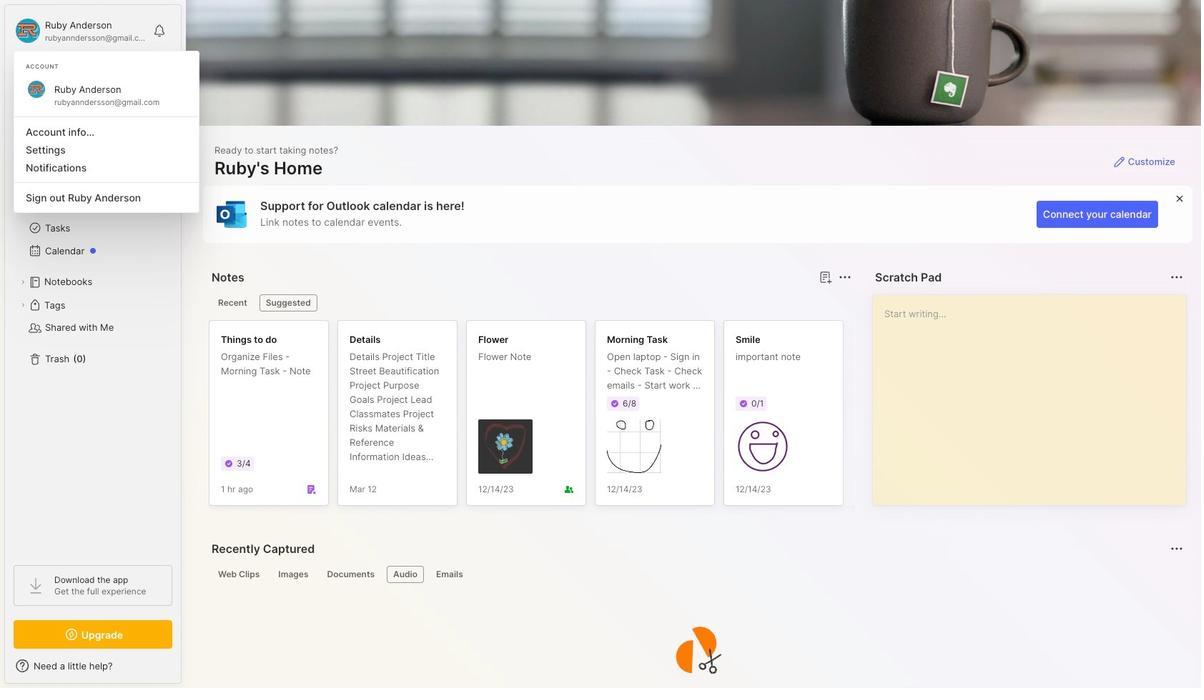 Task type: vqa. For each thing, say whether or not it's contained in the screenshot.
bottommost Earth
no



Task type: describe. For each thing, give the bounding box(es) containing it.
none search field inside the main element
[[39, 71, 159, 88]]

Start writing… text field
[[884, 295, 1185, 494]]

More actions field
[[835, 267, 855, 287]]

tree inside the main element
[[5, 139, 181, 553]]

2 tab list from the top
[[212, 566, 1181, 583]]

click to collapse image
[[181, 662, 191, 679]]

WHAT'S NEW field
[[5, 655, 181, 678]]

1 tab list from the top
[[212, 295, 849, 312]]



Task type: locate. For each thing, give the bounding box(es) containing it.
2 horizontal spatial thumbnail image
[[736, 420, 790, 474]]

more actions image
[[836, 269, 854, 286]]

0 vertical spatial tab list
[[212, 295, 849, 312]]

2 thumbnail image from the left
[[607, 420, 661, 474]]

1 vertical spatial tab list
[[212, 566, 1181, 583]]

row group
[[209, 320, 1110, 515]]

main element
[[0, 0, 186, 688]]

1 horizontal spatial thumbnail image
[[607, 420, 661, 474]]

tree
[[5, 139, 181, 553]]

Search text field
[[39, 73, 159, 87]]

tab
[[212, 295, 254, 312], [259, 295, 317, 312], [212, 566, 266, 583], [272, 566, 315, 583], [321, 566, 381, 583], [387, 566, 424, 583], [430, 566, 470, 583]]

expand tags image
[[19, 301, 27, 310]]

None search field
[[39, 71, 159, 88]]

dropdown list menu
[[14, 111, 199, 207]]

0 horizontal spatial thumbnail image
[[478, 420, 533, 474]]

tab list
[[212, 295, 849, 312], [212, 566, 1181, 583]]

Account field
[[14, 16, 146, 45]]

1 thumbnail image from the left
[[478, 420, 533, 474]]

expand notebooks image
[[19, 278, 27, 287]]

3 thumbnail image from the left
[[736, 420, 790, 474]]

thumbnail image
[[478, 420, 533, 474], [607, 420, 661, 474], [736, 420, 790, 474]]



